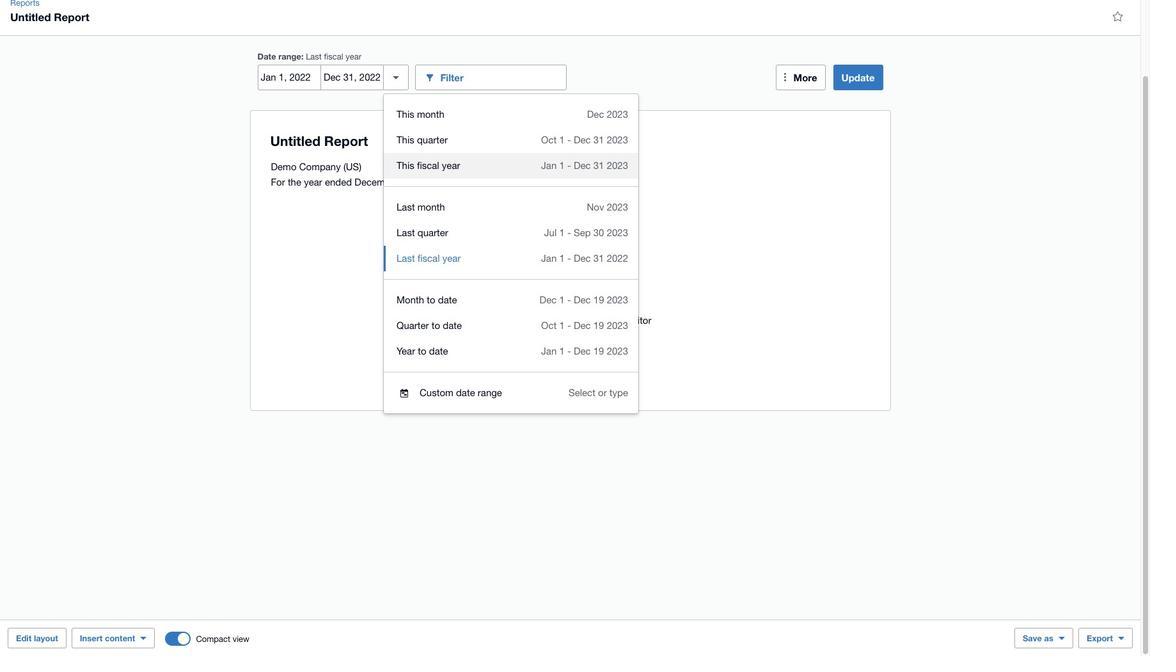Task type: vqa. For each thing, say whether or not it's contained in the screenshot.
the Demo
yes



Task type: describe. For each thing, give the bounding box(es) containing it.
31 for jan 1 - dec 31 2023
[[594, 160, 605, 171]]

dec 1 - dec 19 2023
[[540, 294, 629, 305]]

update
[[842, 72, 875, 83]]

1 for jan 1 - dec 31 2023
[[560, 160, 565, 171]]

1 for jul 1 - sep 30 2023
[[560, 227, 565, 238]]

to for month
[[427, 294, 436, 305]]

ended
[[325, 177, 352, 188]]

dec for oct 1 - dec 19 2023
[[574, 320, 591, 331]]

- for dec 1 - dec 19 2023
[[568, 294, 571, 305]]

(us)
[[344, 161, 362, 172]]

report
[[528, 315, 554, 326]]

this for this month
[[397, 109, 415, 120]]

quarter for last quarter
[[418, 227, 449, 238]]

dec for oct 1 - dec 31 2023
[[574, 134, 591, 145]]

compact
[[196, 634, 230, 644]]

last for last month
[[397, 202, 415, 213]]

type
[[610, 387, 629, 398]]

filter button
[[416, 65, 567, 90]]

Select end date field
[[321, 65, 384, 90]]

2023 for jan 1 - dec 19 2023
[[607, 346, 629, 357]]

year down this quarter
[[442, 160, 461, 171]]

oct for oct 1 - dec 19 2023
[[542, 320, 557, 331]]

date right custom
[[456, 387, 475, 398]]

- for oct 1 - dec 31 2023
[[568, 134, 571, 145]]

as
[[1045, 633, 1054, 643]]

19 for jan 1 - dec 19 2023
[[594, 346, 605, 357]]

year inside date range : last fiscal year
[[346, 52, 362, 61]]

insert
[[80, 633, 103, 643]]

nov 2023
[[587, 202, 629, 213]]

dec for jan 1 - dec 31 2022
[[574, 253, 591, 264]]

export
[[1088, 633, 1114, 643]]

insert content button
[[72, 628, 155, 648]]

more
[[794, 72, 818, 83]]

demo company (us) for the year ended december 31, 2022
[[271, 161, 439, 188]]

save as
[[1023, 633, 1054, 643]]

19 for oct 1 - dec 19 2023
[[594, 320, 605, 331]]

for
[[271, 177, 285, 188]]

save
[[1023, 633, 1043, 643]]

- for jan 1 - dec 31 2023
[[568, 160, 571, 171]]

dec up report
[[540, 294, 557, 305]]

quarter to date
[[397, 320, 462, 331]]

create a report using the layout editor
[[489, 315, 652, 326]]

content
[[105, 633, 135, 643]]

untitled
[[10, 10, 51, 24]]

2 horizontal spatial layout
[[599, 315, 625, 326]]

fiscal inside date range : last fiscal year
[[324, 52, 343, 61]]

:
[[301, 51, 304, 61]]

last fiscal year
[[397, 253, 461, 264]]

month
[[397, 294, 424, 305]]

custom
[[420, 387, 454, 398]]

jan for jan 1 - dec 31 2022
[[542, 253, 557, 264]]

Select start date field
[[258, 65, 321, 90]]

to for year
[[418, 346, 427, 357]]

to for quarter
[[432, 320, 440, 331]]

year inside 'demo company (us) for the year ended december 31, 2022'
[[304, 177, 322, 188]]

list of convenience dates image
[[384, 65, 409, 90]]

1 for oct 1 - dec 31 2023
[[560, 134, 565, 145]]

- for jul 1 - sep 30 2023
[[568, 227, 571, 238]]

using
[[557, 315, 580, 326]]

dec up oct 1 - dec 31 2023
[[587, 109, 605, 120]]

2023 for jan 1 - dec 31 2023
[[607, 160, 629, 171]]

oct for oct 1 - dec 31 2023
[[542, 134, 557, 145]]

Report title field
[[267, 127, 865, 156]]

layout for the topmost edit layout button
[[567, 335, 595, 347]]

nov
[[587, 202, 605, 213]]

editor
[[627, 315, 652, 326]]

last quarter
[[397, 227, 449, 238]]

fiscal for last
[[418, 253, 440, 264]]

update button
[[834, 65, 884, 90]]

0 horizontal spatial edit layout
[[16, 633, 58, 643]]

0 vertical spatial range
[[279, 51, 301, 61]]

jan 1 - dec 31 2022
[[542, 253, 629, 264]]

- for jan 1 - dec 19 2023
[[568, 346, 571, 357]]

demo
[[271, 161, 297, 172]]

31,
[[402, 177, 415, 188]]

the for using
[[582, 315, 596, 326]]

dec for jan 1 - dec 31 2023
[[574, 160, 591, 171]]

date range : last fiscal year
[[258, 51, 362, 61]]

custom date range
[[420, 387, 502, 398]]

date for quarter to date
[[443, 320, 462, 331]]

date for year to date
[[429, 346, 448, 357]]

range inside list box
[[478, 387, 502, 398]]

2023 for oct 1 - dec 19 2023
[[607, 320, 629, 331]]

quarter
[[397, 320, 429, 331]]

date for month to date
[[438, 294, 457, 305]]

more button
[[776, 65, 826, 90]]



Task type: locate. For each thing, give the bounding box(es) containing it.
to right quarter
[[432, 320, 440, 331]]

31 for jan 1 - dec 31 2022
[[594, 253, 605, 264]]

0 vertical spatial oct
[[542, 134, 557, 145]]

2 31 from the top
[[594, 160, 605, 171]]

filter
[[441, 71, 464, 83]]

select or type
[[569, 387, 629, 398]]

0 vertical spatial this
[[397, 109, 415, 120]]

this for this fiscal year
[[397, 160, 415, 171]]

3 2023 from the top
[[607, 160, 629, 171]]

dec down sep at top
[[574, 253, 591, 264]]

3 31 from the top
[[594, 253, 605, 264]]

list box containing this month
[[384, 94, 639, 414]]

december
[[355, 177, 399, 188]]

untitled report
[[10, 10, 89, 24]]

7 - from the top
[[568, 346, 571, 357]]

1 for oct 1 - dec 19 2023
[[560, 320, 565, 331]]

layout for left edit layout button
[[34, 633, 58, 643]]

quarter
[[417, 134, 448, 145], [418, 227, 449, 238]]

month for last month
[[418, 202, 445, 213]]

year
[[346, 52, 362, 61], [442, 160, 461, 171], [304, 177, 322, 188], [443, 253, 461, 264]]

the
[[288, 177, 301, 188], [582, 315, 596, 326]]

1 for jan 1 - dec 31 2022
[[560, 253, 565, 264]]

0 vertical spatial 19
[[594, 294, 605, 305]]

last for last quarter
[[397, 227, 415, 238]]

1 vertical spatial quarter
[[418, 227, 449, 238]]

0 vertical spatial 2022
[[418, 177, 439, 188]]

oct 1 - dec 31 2023
[[542, 134, 629, 145]]

2022 inside list box
[[607, 253, 629, 264]]

0 horizontal spatial edit
[[16, 633, 32, 643]]

31 down 30
[[594, 253, 605, 264]]

1 down using
[[560, 346, 565, 357]]

1 - from the top
[[568, 134, 571, 145]]

3 19 from the top
[[594, 346, 605, 357]]

the for for
[[288, 177, 301, 188]]

2 this from the top
[[397, 134, 415, 145]]

19 up the oct 1 - dec 19 2023
[[594, 294, 605, 305]]

add to favourites image
[[1105, 3, 1131, 29]]

compact view
[[196, 634, 250, 644]]

7 1 from the top
[[560, 346, 565, 357]]

- for oct 1 - dec 19 2023
[[568, 320, 571, 331]]

2023 right nov
[[607, 202, 629, 213]]

1 vertical spatial range
[[478, 387, 502, 398]]

0 vertical spatial edit layout
[[546, 335, 595, 347]]

0 vertical spatial fiscal
[[324, 52, 343, 61]]

0 horizontal spatial layout
[[34, 633, 58, 643]]

1 down jul 1 - sep 30 2023 at the top
[[560, 253, 565, 264]]

0 horizontal spatial 2022
[[418, 177, 439, 188]]

1 down report title field
[[560, 160, 565, 171]]

date
[[438, 294, 457, 305], [443, 320, 462, 331], [429, 346, 448, 357], [456, 387, 475, 398]]

2023 up editor
[[607, 294, 629, 305]]

19
[[594, 294, 605, 305], [594, 320, 605, 331], [594, 346, 605, 357]]

last down last quarter
[[397, 253, 415, 264]]

1 up using
[[560, 294, 565, 305]]

jan down report
[[542, 346, 557, 357]]

- up jan 1 - dec 31 2023
[[568, 134, 571, 145]]

2023 right 30
[[607, 227, 629, 238]]

oct up jan 1 - dec 31 2023
[[542, 134, 557, 145]]

2023
[[607, 109, 629, 120], [607, 134, 629, 145], [607, 160, 629, 171], [607, 202, 629, 213], [607, 227, 629, 238], [607, 294, 629, 305], [607, 320, 629, 331], [607, 346, 629, 357]]

jan for jan 1 - dec 19 2023
[[542, 346, 557, 357]]

1 vertical spatial the
[[582, 315, 596, 326]]

- down the oct 1 - dec 19 2023
[[568, 346, 571, 357]]

export button
[[1079, 628, 1134, 648]]

fiscal
[[324, 52, 343, 61], [417, 160, 440, 171], [418, 253, 440, 264]]

31
[[594, 134, 605, 145], [594, 160, 605, 171], [594, 253, 605, 264]]

range up 'select start date' field on the left top of page
[[279, 51, 301, 61]]

year down last quarter
[[443, 253, 461, 264]]

save as button
[[1015, 628, 1074, 648]]

the inside 'demo company (us) for the year ended december 31, 2022'
[[288, 177, 301, 188]]

2023 up jan 1 - dec 19 2023
[[607, 320, 629, 331]]

layout left "insert"
[[34, 633, 58, 643]]

0 vertical spatial layout
[[599, 315, 625, 326]]

1 31 from the top
[[594, 134, 605, 145]]

jan 1 - dec 19 2023
[[542, 346, 629, 357]]

2 - from the top
[[568, 160, 571, 171]]

this quarter
[[397, 134, 448, 145]]

dec
[[587, 109, 605, 120], [574, 134, 591, 145], [574, 160, 591, 171], [574, 253, 591, 264], [540, 294, 557, 305], [574, 294, 591, 305], [574, 320, 591, 331], [574, 346, 591, 357]]

2 vertical spatial layout
[[34, 633, 58, 643]]

month up last quarter
[[418, 202, 445, 213]]

range right custom
[[478, 387, 502, 398]]

jul
[[545, 227, 557, 238]]

quarter for this quarter
[[417, 134, 448, 145]]

5 - from the top
[[568, 294, 571, 305]]

edit layout button
[[536, 328, 605, 354], [8, 628, 66, 648]]

- for jan 1 - dec 31 2022
[[568, 253, 571, 264]]

view
[[233, 634, 250, 644]]

3 1 from the top
[[560, 227, 565, 238]]

layout
[[599, 315, 625, 326], [567, 335, 595, 347], [34, 633, 58, 643]]

2022 down this fiscal year
[[418, 177, 439, 188]]

1 vertical spatial fiscal
[[417, 160, 440, 171]]

1 vertical spatial edit
[[16, 633, 32, 643]]

quarter up last fiscal year
[[418, 227, 449, 238]]

5 1 from the top
[[560, 294, 565, 305]]

2 vertical spatial jan
[[542, 346, 557, 357]]

company
[[299, 161, 341, 172]]

1 horizontal spatial edit layout
[[546, 335, 595, 347]]

6 1 from the top
[[560, 320, 565, 331]]

0 horizontal spatial the
[[288, 177, 301, 188]]

this month
[[397, 109, 445, 120]]

2 vertical spatial fiscal
[[418, 253, 440, 264]]

1 right jul at left top
[[560, 227, 565, 238]]

3 jan from the top
[[542, 346, 557, 357]]

last inside date range : last fiscal year
[[306, 52, 322, 61]]

edit layout left "insert"
[[16, 633, 58, 643]]

0 horizontal spatial range
[[279, 51, 301, 61]]

4 1 from the top
[[560, 253, 565, 264]]

year up select end date field
[[346, 52, 362, 61]]

30
[[594, 227, 605, 238]]

2 2023 from the top
[[607, 134, 629, 145]]

dec up jan 1 - dec 31 2023
[[574, 134, 591, 145]]

- down jul 1 - sep 30 2023 at the top
[[568, 253, 571, 264]]

this down this month
[[397, 134, 415, 145]]

- right report
[[568, 320, 571, 331]]

6 2023 from the top
[[607, 294, 629, 305]]

- up the create a report using the layout editor
[[568, 294, 571, 305]]

this for this quarter
[[397, 134, 415, 145]]

dec up the create a report using the layout editor
[[574, 294, 591, 305]]

2023 for dec 1 - dec 19 2023
[[607, 294, 629, 305]]

1 vertical spatial edit layout button
[[8, 628, 66, 648]]

fiscal down last quarter
[[418, 253, 440, 264]]

sep
[[574, 227, 591, 238]]

this fiscal year
[[397, 160, 461, 171]]

create a report using the layout editor image
[[411, 190, 731, 293]]

last right :
[[306, 52, 322, 61]]

fiscal up select end date field
[[324, 52, 343, 61]]

oct right the a
[[542, 320, 557, 331]]

1 right report
[[560, 320, 565, 331]]

2023 for jul 1 - sep 30 2023
[[607, 227, 629, 238]]

date down month to date
[[443, 320, 462, 331]]

1 horizontal spatial edit layout button
[[536, 328, 605, 354]]

1 horizontal spatial range
[[478, 387, 502, 398]]

0 vertical spatial the
[[288, 177, 301, 188]]

last for last fiscal year
[[397, 253, 415, 264]]

month up this quarter
[[417, 109, 445, 120]]

2 vertical spatial this
[[397, 160, 415, 171]]

1 19 from the top
[[594, 294, 605, 305]]

0 vertical spatial edit
[[546, 335, 564, 347]]

2022 inside 'demo company (us) for the year ended december 31, 2022'
[[418, 177, 439, 188]]

jan down report title field
[[542, 160, 557, 171]]

0 vertical spatial to
[[427, 294, 436, 305]]

2023 down dec 2023
[[607, 134, 629, 145]]

edit for the topmost edit layout button
[[546, 335, 564, 347]]

1
[[560, 134, 565, 145], [560, 160, 565, 171], [560, 227, 565, 238], [560, 253, 565, 264], [560, 294, 565, 305], [560, 320, 565, 331], [560, 346, 565, 357]]

0 vertical spatial month
[[417, 109, 445, 120]]

1 vertical spatial to
[[432, 320, 440, 331]]

this
[[397, 109, 415, 120], [397, 134, 415, 145], [397, 160, 415, 171]]

1 horizontal spatial edit
[[546, 335, 564, 347]]

jan
[[542, 160, 557, 171], [542, 253, 557, 264], [542, 346, 557, 357]]

2022
[[418, 177, 439, 188], [607, 253, 629, 264]]

1 vertical spatial 19
[[594, 320, 605, 331]]

- left sep at top
[[568, 227, 571, 238]]

0 vertical spatial edit layout button
[[536, 328, 605, 354]]

3 this from the top
[[397, 160, 415, 171]]

month to date
[[397, 294, 457, 305]]

date up quarter to date at the left
[[438, 294, 457, 305]]

fiscal down this quarter
[[417, 160, 440, 171]]

2023 up oct 1 - dec 31 2023
[[607, 109, 629, 120]]

1 vertical spatial jan
[[542, 253, 557, 264]]

this up 31,
[[397, 160, 415, 171]]

dec 2023
[[587, 109, 629, 120]]

2 19 from the top
[[594, 320, 605, 331]]

1 horizontal spatial 2022
[[607, 253, 629, 264]]

month for this month
[[417, 109, 445, 120]]

1 vertical spatial oct
[[542, 320, 557, 331]]

the right for
[[288, 177, 301, 188]]

2023 down editor
[[607, 346, 629, 357]]

dec for jan 1 - dec 19 2023
[[574, 346, 591, 357]]

0 vertical spatial quarter
[[417, 134, 448, 145]]

31 down oct 1 - dec 31 2023
[[594, 160, 605, 171]]

2023 for oct 1 - dec 31 2023
[[607, 134, 629, 145]]

oct
[[542, 134, 557, 145], [542, 320, 557, 331]]

this up this quarter
[[397, 109, 415, 120]]

0 vertical spatial jan
[[542, 160, 557, 171]]

2 vertical spatial to
[[418, 346, 427, 357]]

2 oct from the top
[[542, 320, 557, 331]]

1 up jan 1 - dec 31 2023
[[560, 134, 565, 145]]

1 for jan 1 - dec 19 2023
[[560, 346, 565, 357]]

quarter up this fiscal year
[[417, 134, 448, 145]]

19 down the oct 1 - dec 19 2023
[[594, 346, 605, 357]]

dec for dec 1 - dec 19 2023
[[574, 294, 591, 305]]

date
[[258, 51, 276, 61]]

2 jan from the top
[[542, 253, 557, 264]]

-
[[568, 134, 571, 145], [568, 160, 571, 171], [568, 227, 571, 238], [568, 253, 571, 264], [568, 294, 571, 305], [568, 320, 571, 331], [568, 346, 571, 357]]

last
[[306, 52, 322, 61], [397, 202, 415, 213], [397, 227, 415, 238], [397, 253, 415, 264]]

1 vertical spatial 31
[[594, 160, 605, 171]]

group
[[384, 94, 639, 414]]

2022 down jul 1 - sep 30 2023 at the top
[[607, 253, 629, 264]]

2 vertical spatial 19
[[594, 346, 605, 357]]

group containing this month
[[384, 94, 639, 414]]

0 horizontal spatial edit layout button
[[8, 628, 66, 648]]

31 for oct 1 - dec 31 2023
[[594, 134, 605, 145]]

dec down oct 1 - dec 31 2023
[[574, 160, 591, 171]]

select
[[569, 387, 596, 398]]

0 vertical spatial 31
[[594, 134, 605, 145]]

4 - from the top
[[568, 253, 571, 264]]

list box
[[384, 94, 639, 414]]

1 this from the top
[[397, 109, 415, 120]]

fiscal for this
[[417, 160, 440, 171]]

19 for dec 1 - dec 19 2023
[[594, 294, 605, 305]]

31 down dec 2023
[[594, 134, 605, 145]]

1 1 from the top
[[560, 134, 565, 145]]

4 2023 from the top
[[607, 202, 629, 213]]

jul 1 - sep 30 2023
[[545, 227, 629, 238]]

1 horizontal spatial layout
[[567, 335, 595, 347]]

create
[[489, 315, 518, 326]]

- down report title field
[[568, 160, 571, 171]]

edit for left edit layout button
[[16, 633, 32, 643]]

1 vertical spatial 2022
[[607, 253, 629, 264]]

5 2023 from the top
[[607, 227, 629, 238]]

8 2023 from the top
[[607, 346, 629, 357]]

the right using
[[582, 315, 596, 326]]

layout left editor
[[599, 315, 625, 326]]

to right year
[[418, 346, 427, 357]]

year down company
[[304, 177, 322, 188]]

to right month
[[427, 294, 436, 305]]

jan for jan 1 - dec 31 2023
[[542, 160, 557, 171]]

1 vertical spatial this
[[397, 134, 415, 145]]

1 oct from the top
[[542, 134, 557, 145]]

last down last month
[[397, 227, 415, 238]]

2 1 from the top
[[560, 160, 565, 171]]

1 for dec 1 - dec 19 2023
[[560, 294, 565, 305]]

1 vertical spatial layout
[[567, 335, 595, 347]]

a
[[520, 315, 526, 326]]

year to date
[[397, 346, 448, 357]]

19 up jan 1 - dec 19 2023
[[594, 320, 605, 331]]

year
[[397, 346, 416, 357]]

edit layout
[[546, 335, 595, 347], [16, 633, 58, 643]]

2023 down oct 1 - dec 31 2023
[[607, 160, 629, 171]]

last down 31,
[[397, 202, 415, 213]]

1 vertical spatial edit layout
[[16, 633, 58, 643]]

1 jan from the top
[[542, 160, 557, 171]]

jan down jul at left top
[[542, 253, 557, 264]]

insert content
[[80, 633, 135, 643]]

month
[[417, 109, 445, 120], [418, 202, 445, 213]]

layout down the oct 1 - dec 19 2023
[[567, 335, 595, 347]]

3 - from the top
[[568, 227, 571, 238]]

last month
[[397, 202, 445, 213]]

range
[[279, 51, 301, 61], [478, 387, 502, 398]]

edit layout button down the create a report using the layout editor
[[536, 328, 605, 354]]

edit layout down the create a report using the layout editor
[[546, 335, 595, 347]]

1 vertical spatial month
[[418, 202, 445, 213]]

7 2023 from the top
[[607, 320, 629, 331]]

1 horizontal spatial the
[[582, 315, 596, 326]]

6 - from the top
[[568, 320, 571, 331]]

edit layout button left "insert"
[[8, 628, 66, 648]]

edit
[[546, 335, 564, 347], [16, 633, 32, 643]]

2 vertical spatial 31
[[594, 253, 605, 264]]

date down quarter to date at the left
[[429, 346, 448, 357]]

dec down the oct 1 - dec 19 2023
[[574, 346, 591, 357]]

dec down dec 1 - dec 19 2023
[[574, 320, 591, 331]]

to
[[427, 294, 436, 305], [432, 320, 440, 331], [418, 346, 427, 357]]

oct 1 - dec 19 2023
[[542, 320, 629, 331]]

jan 1 - dec 31 2023
[[542, 160, 629, 171]]

1 2023 from the top
[[607, 109, 629, 120]]

or
[[599, 387, 607, 398]]

report
[[54, 10, 89, 24]]



